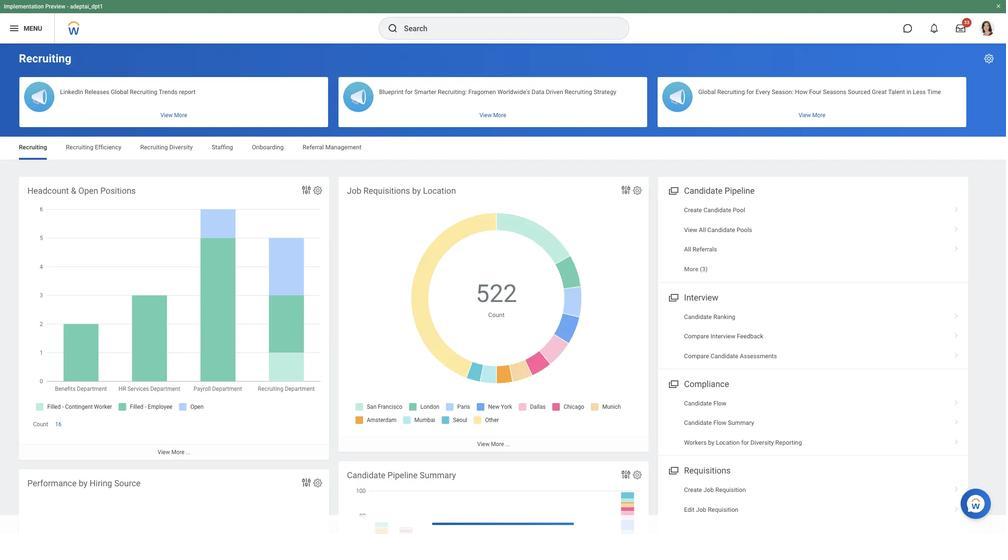 Task type: vqa. For each thing, say whether or not it's contained in the screenshot.
tooltip
no



Task type: locate. For each thing, give the bounding box(es) containing it.
2 menu group image from the top
[[667, 464, 680, 477]]

1 vertical spatial flow
[[714, 420, 727, 427]]

0 horizontal spatial ...
[[186, 449, 190, 456]]

configure and view chart data image for candidate pipeline summary
[[621, 469, 632, 481]]

2 vertical spatial job
[[696, 506, 707, 514]]

recruiting:
[[438, 88, 467, 96]]

5 chevron right image from the top
[[951, 330, 963, 339]]

0 horizontal spatial location
[[423, 186, 456, 196]]

job for create
[[704, 487, 714, 494]]

0 vertical spatial job
[[347, 186, 361, 196]]

preview
[[45, 3, 65, 10]]

seasons
[[823, 88, 847, 96]]

1 horizontal spatial view more ... link
[[339, 437, 649, 452]]

chevron right image for workers by location for diversity reporting
[[951, 436, 963, 445]]

compare down candidate ranking
[[684, 333, 709, 340]]

view more ... link
[[339, 437, 649, 452], [19, 445, 329, 460]]

...
[[506, 441, 510, 448], [186, 449, 190, 456]]

0 horizontal spatial global
[[111, 88, 128, 96]]

chevron right image inside edit job requisition link
[[951, 503, 963, 513]]

requisition for edit job requisition
[[708, 506, 739, 514]]

compare inside compare interview feedback link
[[684, 333, 709, 340]]

performance by hiring source
[[27, 479, 141, 489]]

candidate ranking
[[684, 313, 736, 321]]

0 horizontal spatial more
[[171, 449, 184, 456]]

1 horizontal spatial configure and view chart data image
[[621, 469, 632, 481]]

create up edit
[[684, 487, 702, 494]]

ranking
[[714, 313, 736, 321]]

efficiency
[[95, 144, 121, 151]]

1 horizontal spatial view
[[477, 441, 490, 448]]

blueprint for smarter recruiting: fragomen worldwide's data driven recruiting strategy button
[[339, 77, 647, 127]]

job
[[347, 186, 361, 196], [704, 487, 714, 494], [696, 506, 707, 514]]

diversity left reporting
[[751, 439, 774, 446]]

for
[[405, 88, 413, 96], [747, 88, 754, 96], [742, 439, 749, 446]]

releases
[[85, 88, 109, 96]]

menu group image for candidate pipeline
[[667, 184, 680, 197]]

list containing create candidate pool
[[658, 201, 969, 279]]

0 vertical spatial flow
[[714, 400, 727, 407]]

count down 522 button
[[488, 312, 505, 319]]

1 horizontal spatial ...
[[506, 441, 510, 448]]

pipeline
[[725, 186, 755, 196], [388, 471, 418, 481]]

season:
[[772, 88, 794, 96]]

0 vertical spatial view more ...
[[477, 441, 510, 448]]

0 vertical spatial location
[[423, 186, 456, 196]]

compare up compliance
[[684, 353, 709, 360]]

create for candidate pipeline
[[684, 207, 702, 214]]

chevron right image for compare candidate assessments
[[951, 349, 963, 359]]

1 horizontal spatial global
[[699, 88, 716, 96]]

blueprint
[[379, 88, 404, 96]]

1 horizontal spatial more
[[491, 441, 504, 448]]

interview up candidate ranking
[[684, 293, 719, 302]]

2 vertical spatial view
[[158, 449, 170, 456]]

2 compare from the top
[[684, 353, 709, 360]]

performance
[[27, 479, 77, 489]]

chevron right image inside compare interview feedback link
[[951, 330, 963, 339]]

2 list from the top
[[658, 307, 969, 366]]

0 vertical spatial view
[[684, 226, 698, 233]]

1 vertical spatial menu group image
[[667, 464, 680, 477]]

interview down ranking
[[711, 333, 736, 340]]

menu group image right configure job requisitions by location image
[[667, 184, 680, 197]]

... inside job requisitions by location element
[[506, 441, 510, 448]]

1 horizontal spatial diversity
[[751, 439, 774, 446]]

0 vertical spatial diversity
[[169, 144, 193, 151]]

0 horizontal spatial all
[[684, 246, 691, 253]]

chevron right image inside create candidate pool "link"
[[951, 203, 963, 213]]

1 vertical spatial all
[[684, 246, 691, 253]]

0 vertical spatial summary
[[728, 420, 754, 427]]

for left the every
[[747, 88, 754, 96]]

flow
[[714, 400, 727, 407], [714, 420, 727, 427]]

report
[[179, 88, 196, 96]]

in
[[907, 88, 912, 96]]

1 vertical spatial more
[[491, 441, 504, 448]]

0 vertical spatial configure and view chart data image
[[621, 184, 632, 196]]

list for interview
[[658, 307, 969, 366]]

1 vertical spatial configure and view chart data image
[[621, 469, 632, 481]]

10 chevron right image from the top
[[951, 484, 963, 493]]

configure headcount & open positions image
[[313, 185, 323, 196]]

chevron right image for candidate ranking
[[951, 310, 963, 320]]

configure and view chart data image left 'configure performance by hiring source' icon
[[301, 477, 312, 489]]

search image
[[387, 23, 398, 34]]

compare
[[684, 333, 709, 340], [684, 353, 709, 360]]

1 vertical spatial count
[[33, 421, 48, 428]]

recruiting left efficiency
[[66, 144, 93, 151]]

list
[[658, 201, 969, 279], [658, 307, 969, 366], [658, 394, 969, 453], [658, 481, 969, 520]]

candidate inside "link"
[[704, 207, 732, 214]]

count
[[488, 312, 505, 319], [33, 421, 48, 428]]

0 vertical spatial more
[[684, 266, 699, 273]]

3 list from the top
[[658, 394, 969, 453]]

job up edit job requisition
[[704, 487, 714, 494]]

recruiting left trends
[[130, 88, 157, 96]]

edit
[[684, 506, 695, 514]]

create job requisition link
[[658, 481, 969, 500]]

job right edit
[[696, 506, 707, 514]]

location
[[423, 186, 456, 196], [716, 439, 740, 446]]

chevron right image for create job requisition
[[951, 484, 963, 493]]

1 vertical spatial requisitions
[[684, 466, 731, 476]]

strategy
[[594, 88, 617, 96]]

1 vertical spatial interview
[[711, 333, 736, 340]]

1 vertical spatial view
[[477, 441, 490, 448]]

1 vertical spatial pipeline
[[388, 471, 418, 481]]

count inside 522 count
[[488, 312, 505, 319]]

list containing candidate ranking
[[658, 307, 969, 366]]

create job requisition
[[684, 487, 746, 494]]

16
[[55, 421, 62, 428]]

1 horizontal spatial summary
[[728, 420, 754, 427]]

1 vertical spatial ...
[[186, 449, 190, 456]]

menu group image for requisitions
[[667, 464, 680, 477]]

chevron right image inside workers by location for diversity reporting link
[[951, 436, 963, 445]]

workers by location for diversity reporting link
[[658, 433, 969, 453]]

recruiting right efficiency
[[140, 144, 168, 151]]

6 chevron right image from the top
[[951, 349, 963, 359]]

chevron right image inside candidate flow link
[[951, 397, 963, 406]]

522 main content
[[0, 44, 1006, 534]]

4 list from the top
[[658, 481, 969, 520]]

for down candidate flow summary
[[742, 439, 749, 446]]

0 horizontal spatial count
[[33, 421, 48, 428]]

chevron right image for compare interview feedback
[[951, 330, 963, 339]]

1 menu group image from the top
[[667, 291, 680, 303]]

source
[[114, 479, 141, 489]]

chevron right image for view all candidate pools
[[951, 223, 963, 232]]

Search Workday  search field
[[404, 18, 609, 39]]

interview
[[684, 293, 719, 302], [711, 333, 736, 340]]

summary for candidate pipeline summary
[[420, 471, 456, 481]]

1 list from the top
[[658, 201, 969, 279]]

chevron right image inside compare candidate assessments link
[[951, 349, 963, 359]]

... inside "headcount & open positions" element
[[186, 449, 190, 456]]

chevron right image for edit job requisition
[[951, 503, 963, 513]]

0 vertical spatial by
[[412, 186, 421, 196]]

2 chevron right image from the top
[[951, 223, 963, 232]]

1 horizontal spatial view more ...
[[477, 441, 510, 448]]

all left referrals
[[684, 246, 691, 253]]

1 horizontal spatial location
[[716, 439, 740, 446]]

0 vertical spatial all
[[699, 226, 706, 233]]

recruiting right driven
[[565, 88, 592, 96]]

job right configure headcount & open positions image
[[347, 186, 361, 196]]

view more ... inside "headcount & open positions" element
[[158, 449, 190, 456]]

1 flow from the top
[[714, 400, 727, 407]]

requisition up edit job requisition
[[716, 487, 746, 494]]

list containing create job requisition
[[658, 481, 969, 520]]

0 horizontal spatial configure and view chart data image
[[301, 184, 312, 196]]

flow down candidate flow
[[714, 420, 727, 427]]

by
[[412, 186, 421, 196], [708, 439, 715, 446], [79, 479, 88, 489]]

create
[[684, 207, 702, 214], [684, 487, 702, 494]]

recruiting
[[19, 52, 71, 65], [130, 88, 157, 96], [565, 88, 592, 96], [718, 88, 745, 96], [19, 144, 47, 151], [66, 144, 93, 151], [140, 144, 168, 151]]

chevron right image inside "candidate ranking" link
[[951, 310, 963, 320]]

33
[[964, 20, 970, 25]]

pools
[[737, 226, 752, 233]]

configure and view chart data image left configure headcount & open positions image
[[301, 184, 312, 196]]

0 horizontal spatial diversity
[[169, 144, 193, 151]]

2 horizontal spatial by
[[708, 439, 715, 446]]

flow for candidate flow
[[714, 400, 727, 407]]

more
[[684, 266, 699, 273], [491, 441, 504, 448], [171, 449, 184, 456]]

0 horizontal spatial configure and view chart data image
[[301, 477, 312, 489]]

2 vertical spatial more
[[171, 449, 184, 456]]

hiring
[[90, 479, 112, 489]]

diversity
[[169, 144, 193, 151], [751, 439, 774, 446]]

0 vertical spatial requisition
[[716, 487, 746, 494]]

more (3)
[[684, 266, 708, 273]]

all
[[699, 226, 706, 233], [684, 246, 691, 253]]

linkedin releases global recruiting trends report button
[[19, 77, 328, 127]]

more inside "headcount & open positions" element
[[171, 449, 184, 456]]

configure and view chart data image left configure job requisitions by location image
[[621, 184, 632, 196]]

tab list
[[9, 137, 997, 160]]

2 vertical spatial by
[[79, 479, 88, 489]]

0 vertical spatial compare
[[684, 333, 709, 340]]

create up view all candidate pools
[[684, 207, 702, 214]]

candidate pipeline
[[684, 186, 755, 196]]

chevron right image for all referrals
[[951, 243, 963, 252]]

more (3) link
[[658, 259, 969, 279]]

chevron right image inside all referrals link
[[951, 243, 963, 252]]

view more ... link for location
[[339, 437, 649, 452]]

3 chevron right image from the top
[[951, 243, 963, 252]]

2 create from the top
[[684, 487, 702, 494]]

staffing
[[212, 144, 233, 151]]

0 horizontal spatial view
[[158, 449, 170, 456]]

1 vertical spatial compare
[[684, 353, 709, 360]]

compare candidate assessments link
[[658, 346, 969, 366]]

configure performance by hiring source image
[[313, 478, 323, 489]]

2 flow from the top
[[714, 420, 727, 427]]

candidate flow summary link
[[658, 414, 969, 433]]

1 vertical spatial summary
[[420, 471, 456, 481]]

7 chevron right image from the top
[[951, 397, 963, 406]]

0 vertical spatial pipeline
[[725, 186, 755, 196]]

view all candidate pools
[[684, 226, 752, 233]]

chevron right image for create candidate pool
[[951, 203, 963, 213]]

requisitions
[[364, 186, 410, 196], [684, 466, 731, 476]]

create candidate pool link
[[658, 201, 969, 220]]

configure and view chart data image inside job requisitions by location element
[[621, 184, 632, 196]]

configure and view chart data image left the configure candidate pipeline summary image
[[621, 469, 632, 481]]

positions
[[100, 186, 136, 196]]

tab list containing recruiting
[[9, 137, 997, 160]]

2 menu group image from the top
[[667, 377, 680, 390]]

1 vertical spatial diversity
[[751, 439, 774, 446]]

talent
[[889, 88, 905, 96]]

4 chevron right image from the top
[[951, 310, 963, 320]]

1 vertical spatial by
[[708, 439, 715, 446]]

0 vertical spatial menu group image
[[667, 184, 680, 197]]

recruiting up headcount
[[19, 144, 47, 151]]

1 vertical spatial requisition
[[708, 506, 739, 514]]

0 vertical spatial menu group image
[[667, 291, 680, 303]]

requisition down create job requisition
[[708, 506, 739, 514]]

view inside "headcount & open positions" element
[[158, 449, 170, 456]]

0 horizontal spatial summary
[[420, 471, 456, 481]]

menu group image
[[667, 184, 680, 197], [667, 377, 680, 390]]

more inside the "more (3)" dropdown button
[[684, 266, 699, 273]]

1 create from the top
[[684, 207, 702, 214]]

candidate
[[684, 186, 723, 196], [704, 207, 732, 214], [708, 226, 735, 233], [684, 313, 712, 321], [711, 353, 739, 360], [684, 400, 712, 407], [684, 420, 712, 427], [347, 471, 386, 481]]

9 chevron right image from the top
[[951, 436, 963, 445]]

view more ... inside job requisitions by location element
[[477, 441, 510, 448]]

1 horizontal spatial requisitions
[[684, 466, 731, 476]]

more inside job requisitions by location element
[[491, 441, 504, 448]]

implementation preview -   adeptai_dpt1
[[4, 3, 103, 10]]

diversity left staffing on the left of the page
[[169, 144, 193, 151]]

profile logan mcneil image
[[980, 21, 995, 38]]

0 horizontal spatial by
[[79, 479, 88, 489]]

1 vertical spatial create
[[684, 487, 702, 494]]

menu group image
[[667, 291, 680, 303], [667, 464, 680, 477]]

1 horizontal spatial configure and view chart data image
[[621, 184, 632, 196]]

1 horizontal spatial by
[[412, 186, 421, 196]]

0 vertical spatial interview
[[684, 293, 719, 302]]

compare inside compare candidate assessments link
[[684, 353, 709, 360]]

chevron right image inside view all candidate pools link
[[951, 223, 963, 232]]

candidate ranking link
[[658, 307, 969, 327]]

configure and view chart data image
[[621, 184, 632, 196], [301, 477, 312, 489]]

chevron right image
[[951, 203, 963, 213], [951, 223, 963, 232], [951, 243, 963, 252], [951, 310, 963, 320], [951, 330, 963, 339], [951, 349, 963, 359], [951, 397, 963, 406], [951, 416, 963, 426], [951, 436, 963, 445], [951, 484, 963, 493], [951, 503, 963, 513]]

2 horizontal spatial more
[[684, 266, 699, 273]]

compliance
[[684, 379, 729, 389]]

2 horizontal spatial view
[[684, 226, 698, 233]]

1 horizontal spatial pipeline
[[725, 186, 755, 196]]

0 vertical spatial ...
[[506, 441, 510, 448]]

headcount & open positions element
[[19, 177, 329, 460]]

0 horizontal spatial requisitions
[[364, 186, 410, 196]]

more for job requisitions by location
[[491, 441, 504, 448]]

chevron right image inside candidate flow summary link
[[951, 416, 963, 426]]

sourced
[[848, 88, 871, 96]]

close environment banner image
[[996, 3, 1002, 9]]

0 horizontal spatial view more ...
[[158, 449, 190, 456]]

configure and view chart data image
[[301, 184, 312, 196], [621, 469, 632, 481]]

... for headcount & open positions
[[186, 449, 190, 456]]

1 compare from the top
[[684, 333, 709, 340]]

1 vertical spatial configure and view chart data image
[[301, 477, 312, 489]]

view inside job requisitions by location element
[[477, 441, 490, 448]]

list containing candidate flow
[[658, 394, 969, 453]]

0 vertical spatial count
[[488, 312, 505, 319]]

view for job requisitions by location
[[477, 441, 490, 448]]

count left 16
[[33, 421, 48, 428]]

view more ... for job requisitions by location
[[477, 441, 510, 448]]

1 global from the left
[[111, 88, 128, 96]]

create inside "link"
[[684, 207, 702, 214]]

view for headcount & open positions
[[158, 449, 170, 456]]

11 chevron right image from the top
[[951, 503, 963, 513]]

edit job requisition link
[[658, 500, 969, 520]]

1 horizontal spatial count
[[488, 312, 505, 319]]

1 vertical spatial menu group image
[[667, 377, 680, 390]]

0 vertical spatial configure and view chart data image
[[301, 184, 312, 196]]

8 chevron right image from the top
[[951, 416, 963, 426]]

0 horizontal spatial pipeline
[[388, 471, 418, 481]]

how
[[795, 88, 808, 96]]

view inside view all candidate pools link
[[684, 226, 698, 233]]

0 horizontal spatial view more ... link
[[19, 445, 329, 460]]

menu group image left compliance
[[667, 377, 680, 390]]

view
[[684, 226, 698, 233], [477, 441, 490, 448], [158, 449, 170, 456]]

by for workers by location for diversity reporting
[[708, 439, 715, 446]]

522 button
[[476, 278, 519, 311]]

reporting
[[776, 439, 802, 446]]

pipeline for candidate pipeline
[[725, 186, 755, 196]]

flow up candidate flow summary
[[714, 400, 727, 407]]

1 vertical spatial job
[[704, 487, 714, 494]]

1 vertical spatial view more ...
[[158, 449, 190, 456]]

0 vertical spatial create
[[684, 207, 702, 214]]

1 chevron right image from the top
[[951, 203, 963, 213]]

all up all referrals on the top of page
[[699, 226, 706, 233]]

1 menu group image from the top
[[667, 184, 680, 197]]

chevron right image inside the create job requisition link
[[951, 484, 963, 493]]



Task type: describe. For each thing, give the bounding box(es) containing it.
global recruiting for every season: how four seasons sourced great talent in less time button
[[658, 77, 967, 127]]

(3)
[[700, 266, 708, 273]]

menu
[[24, 24, 42, 32]]

list for requisitions
[[658, 481, 969, 520]]

1 vertical spatial location
[[716, 439, 740, 446]]

recruiting efficiency
[[66, 144, 121, 151]]

four
[[809, 88, 822, 96]]

recruiting left the every
[[718, 88, 745, 96]]

recruiting diversity
[[140, 144, 193, 151]]

1 horizontal spatial all
[[699, 226, 706, 233]]

job for edit
[[696, 506, 707, 514]]

configure candidate pipeline summary image
[[632, 470, 643, 481]]

linkedin releases global recruiting trends report
[[60, 88, 196, 96]]

justify image
[[9, 23, 20, 34]]

view all candidate pools link
[[658, 220, 969, 240]]

view more ... for headcount & open positions
[[158, 449, 190, 456]]

candidate flow
[[684, 400, 727, 407]]

configure and view chart data image for headcount & open positions
[[301, 184, 312, 196]]

2 global from the left
[[699, 88, 716, 96]]

workers
[[684, 439, 707, 446]]

configure and view chart data image for location
[[621, 184, 632, 196]]

compare interview feedback link
[[658, 327, 969, 346]]

data
[[532, 88, 545, 96]]

assessments
[[740, 353, 777, 360]]

16 button
[[55, 421, 63, 429]]

diversity inside list
[[751, 439, 774, 446]]

create candidate pool
[[684, 207, 745, 214]]

candidate pipeline summary
[[347, 471, 456, 481]]

implementation
[[4, 3, 44, 10]]

adeptai_dpt1
[[70, 3, 103, 10]]

list for candidate pipeline
[[658, 201, 969, 279]]

... for job requisitions by location
[[506, 441, 510, 448]]

candidate flow summary
[[684, 420, 754, 427]]

management
[[325, 144, 362, 151]]

chevron right image for candidate flow
[[951, 397, 963, 406]]

referral management
[[303, 144, 362, 151]]

feedback
[[737, 333, 764, 340]]

referrals
[[693, 246, 717, 253]]

all referrals link
[[658, 240, 969, 259]]

job requisitions by location
[[347, 186, 456, 196]]

menu group image for compliance
[[667, 377, 680, 390]]

menu group image for interview
[[667, 291, 680, 303]]

referral
[[303, 144, 324, 151]]

candidate pipeline summary element
[[339, 462, 649, 534]]

time
[[928, 88, 941, 96]]

trends
[[159, 88, 178, 96]]

driven
[[546, 88, 563, 96]]

0 vertical spatial requisitions
[[364, 186, 410, 196]]

chevron right image for candidate flow summary
[[951, 416, 963, 426]]

list for compliance
[[658, 394, 969, 453]]

blueprint for smarter recruiting: fragomen worldwide's data driven recruiting strategy
[[379, 88, 617, 96]]

edit job requisition
[[684, 506, 739, 514]]

menu button
[[0, 13, 55, 44]]

recruiting down menu at the left
[[19, 52, 71, 65]]

headcount
[[27, 186, 69, 196]]

flow for candidate flow summary
[[714, 420, 727, 427]]

headcount & open positions
[[27, 186, 136, 196]]

more (3) button
[[684, 265, 708, 274]]

configure and view chart data image for source
[[301, 477, 312, 489]]

candidate flow link
[[658, 394, 969, 414]]

for left smarter
[[405, 88, 413, 96]]

all referrals
[[684, 246, 717, 253]]

less
[[913, 88, 926, 96]]

notifications large image
[[930, 24, 939, 33]]

smarter
[[414, 88, 436, 96]]

compare for compare interview feedback
[[684, 333, 709, 340]]

more for headcount & open positions
[[171, 449, 184, 456]]

compare candidate assessments
[[684, 353, 777, 360]]

view more ... link for positions
[[19, 445, 329, 460]]

every
[[756, 88, 771, 96]]

worldwide's
[[498, 88, 530, 96]]

tab list inside 522 main content
[[9, 137, 997, 160]]

great
[[872, 88, 887, 96]]

522 count
[[476, 280, 517, 319]]

open
[[78, 186, 98, 196]]

fragomen
[[469, 88, 496, 96]]

&
[[71, 186, 76, 196]]

compare for compare candidate assessments
[[684, 353, 709, 360]]

pipeline for candidate pipeline summary
[[388, 471, 418, 481]]

summary for candidate flow summary
[[728, 420, 754, 427]]

-
[[67, 3, 69, 10]]

job requisitions by location element
[[339, 177, 649, 452]]

linkedin
[[60, 88, 83, 96]]

pool
[[733, 207, 745, 214]]

onboarding
[[252, 144, 284, 151]]

requisition for create job requisition
[[716, 487, 746, 494]]

inbox large image
[[956, 24, 966, 33]]

menu banner
[[0, 0, 1006, 44]]

33 button
[[951, 18, 972, 39]]

compare interview feedback
[[684, 333, 764, 340]]

configure job requisitions by location image
[[632, 185, 643, 196]]

by for performance by hiring source
[[79, 479, 88, 489]]

create for requisitions
[[684, 487, 702, 494]]

configure this page image
[[984, 53, 995, 64]]

global recruiting for every season: how four seasons sourced great talent in less time
[[699, 88, 941, 96]]

workers by location for diversity reporting
[[684, 439, 802, 446]]

522
[[476, 280, 517, 308]]

diversity inside tab list
[[169, 144, 193, 151]]



